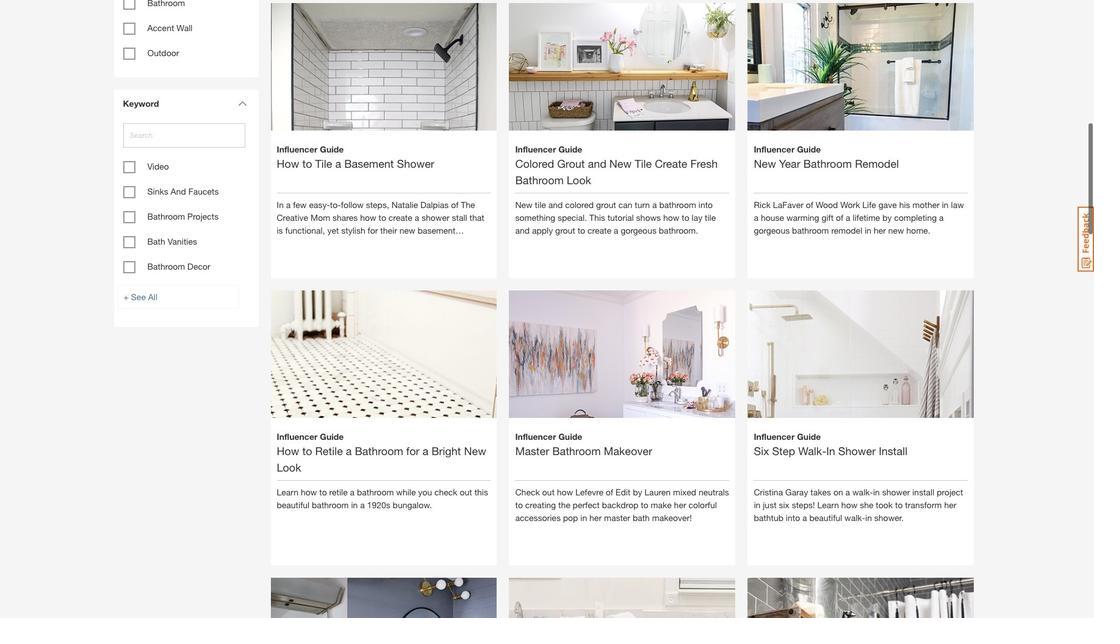 Task type: vqa. For each thing, say whether or not it's contained in the screenshot.
safe
no



Task type: locate. For each thing, give the bounding box(es) containing it.
influencer guide six step walk-in shower install
[[754, 430, 908, 456]]

bathroom up lay
[[660, 198, 696, 209]]

fresh
[[691, 155, 718, 169]]

into
[[699, 198, 713, 209], [786, 511, 800, 522]]

dalpias
[[421, 198, 449, 209]]

influencer up year
[[754, 143, 795, 153]]

something
[[516, 211, 556, 221]]

projects
[[187, 210, 219, 220]]

influencer inside 'influencer guide colored grout and new tile create fresh bathroom look'
[[516, 143, 556, 153]]

0 vertical spatial shower
[[422, 211, 450, 221]]

0 horizontal spatial for
[[368, 224, 378, 234]]

guide for tile
[[320, 143, 344, 153]]

that
[[470, 211, 485, 221]]

how to tile a basement shower image
[[271, 0, 497, 207]]

1 vertical spatial into
[[786, 511, 800, 522]]

+
[[124, 291, 129, 301]]

tile up easy-
[[315, 155, 332, 169]]

natalie
[[392, 198, 418, 209]]

influencer up step
[[754, 430, 795, 441]]

0 vertical spatial shower
[[397, 155, 435, 169]]

in inside learn how to retile a bathroom while you check out this beautiful bathroom in a 1920s bungalow.
[[351, 498, 358, 509]]

1 vertical spatial by
[[633, 486, 642, 496]]

1 horizontal spatial by
[[883, 211, 892, 221]]

rick
[[754, 198, 771, 209]]

new left the 'home.'
[[889, 224, 904, 234]]

gorgeous
[[621, 224, 657, 234], [754, 224, 790, 234]]

influencer inside influencer guide how to tile a basement shower
[[277, 143, 318, 153]]

create down this
[[588, 224, 612, 234]]

guide up "grout" at the top right
[[559, 143, 583, 153]]

new inside influencer guide new year bathroom remodel
[[754, 155, 776, 169]]

install
[[913, 486, 935, 496]]

special.
[[558, 211, 587, 221]]

basement
[[418, 224, 456, 234]]

shower inside in a few easy-to-follow steps, natalie dalpias of the creative mom shares how to create a shower stall that is functional, yet stylish for their new basement bathroom.
[[422, 211, 450, 221]]

1 vertical spatial create
[[588, 224, 612, 234]]

0 horizontal spatial new
[[400, 224, 415, 234]]

0 horizontal spatial create
[[389, 211, 412, 221]]

1 horizontal spatial gorgeous
[[754, 224, 790, 234]]

create
[[389, 211, 412, 221], [588, 224, 612, 234]]

0 vertical spatial bathroom.
[[659, 224, 698, 234]]

bathroom. down functional,
[[277, 237, 316, 247]]

how down on
[[842, 498, 858, 509]]

1 horizontal spatial learn
[[818, 498, 839, 509]]

0 vertical spatial in
[[277, 198, 284, 209]]

guide inside influencer guide six step walk-in shower install
[[797, 430, 821, 441]]

into up lay
[[699, 198, 713, 209]]

influencer for master bathroom makeover
[[516, 430, 556, 441]]

lifetime
[[853, 211, 880, 221]]

in a few easy-to-follow steps, natalie dalpias of the creative mom shares how to create a shower stall that is functional, yet stylish for their new basement bathroom.
[[277, 198, 485, 247]]

1 vertical spatial shower
[[883, 486, 910, 496]]

perfect
[[573, 498, 600, 509]]

bathroom inside the influencer guide how to retile a bathroom for a bright new look
[[355, 443, 403, 456]]

tutorial
[[608, 211, 634, 221]]

bathroom.
[[659, 224, 698, 234], [277, 237, 316, 247]]

for left bright
[[406, 443, 420, 456]]

create inside in a few easy-to-follow steps, natalie dalpias of the creative mom shares how to create a shower stall that is functional, yet stylish for their new basement bathroom.
[[389, 211, 412, 221]]

1 vertical spatial beautiful
[[810, 511, 843, 522]]

bathroom
[[660, 198, 696, 209], [792, 224, 829, 234], [357, 486, 394, 496], [312, 498, 349, 509]]

guide up year
[[797, 143, 821, 153]]

influencer up colored
[[516, 143, 556, 153]]

0 horizontal spatial into
[[699, 198, 713, 209]]

in inside 'check out how lefevre of edit by lauren mixed neutrals to creating the perfect backdrop to make her colorful accessories pop in her master bath makeover!'
[[581, 511, 587, 522]]

1 horizontal spatial shower
[[839, 443, 876, 456]]

gorgeous inside rick lafaver of wood work life gave his mother in law a house warming gift of a lifetime by completing a gorgeous bathroom remodel in her new home.
[[754, 224, 790, 234]]

guide inside influencer guide new year bathroom remodel
[[797, 143, 821, 153]]

1 horizontal spatial tile
[[705, 211, 716, 221]]

grout up this
[[596, 198, 616, 209]]

0 horizontal spatial tile
[[315, 155, 332, 169]]

influencer inside influencer guide six step walk-in shower install
[[754, 430, 795, 441]]

2 how from the top
[[277, 443, 299, 456]]

0 vertical spatial by
[[883, 211, 892, 221]]

1 horizontal spatial into
[[786, 511, 800, 522]]

new inside the new tile and colored grout can turn a bathroom into something special. this tutorial shows how to lay tile and apply grout to create a gorgeous bathroom.
[[516, 198, 533, 209]]

remodel
[[832, 224, 863, 234]]

bathroom up learn how to retile a bathroom while you check out this beautiful bathroom in a 1920s bungalow.
[[355, 443, 403, 456]]

1 how from the top
[[277, 155, 299, 169]]

tile inside influencer guide how to tile a basement shower
[[315, 155, 332, 169]]

0 vertical spatial tile
[[535, 198, 546, 209]]

in up the creative
[[277, 198, 284, 209]]

guide for walk-
[[797, 430, 821, 441]]

influencer guide colored grout and new tile create fresh bathroom look
[[516, 143, 718, 185]]

new left year
[[754, 155, 776, 169]]

+ see all button
[[117, 284, 239, 308]]

makeover!
[[652, 511, 692, 522]]

to inside learn how to retile a bathroom while you check out this beautiful bathroom in a 1920s bungalow.
[[319, 486, 327, 496]]

in
[[277, 198, 284, 209], [827, 443, 836, 456]]

walk- down she at the bottom right
[[845, 511, 866, 522]]

apply
[[532, 224, 553, 234]]

create down natalie
[[389, 211, 412, 221]]

0 horizontal spatial learn
[[277, 486, 299, 496]]

0 vertical spatial beautiful
[[277, 498, 310, 509]]

creative
[[277, 211, 308, 221]]

make
[[651, 498, 672, 509]]

beautiful
[[277, 498, 310, 509], [810, 511, 843, 522]]

1 horizontal spatial look
[[567, 172, 591, 185]]

guide inside 'influencer guide colored grout and new tile create fresh bathroom look'
[[559, 143, 583, 153]]

bathroom inside influencer guide master bathroom makeover
[[553, 443, 601, 456]]

in left 1920s
[[351, 498, 358, 509]]

and
[[588, 155, 607, 169], [171, 185, 186, 195], [549, 198, 563, 209], [516, 224, 530, 234]]

master bathroom makeover image
[[509, 268, 736, 495]]

to inside in a few easy-to-follow steps, natalie dalpias of the creative mom shares how to create a shower stall that is functional, yet stylish for their new basement bathroom.
[[379, 211, 386, 221]]

lay
[[692, 211, 703, 221]]

new up can
[[610, 155, 632, 169]]

her
[[874, 224, 886, 234], [674, 498, 686, 509], [945, 498, 957, 509], [590, 511, 602, 522]]

and right "grout" at the top right
[[588, 155, 607, 169]]

0 vertical spatial grout
[[596, 198, 616, 209]]

shares
[[333, 211, 358, 221]]

in down lifetime
[[865, 224, 872, 234]]

influencer inside the influencer guide how to retile a bathroom for a bright new look
[[277, 430, 318, 441]]

1 vertical spatial learn
[[818, 498, 839, 509]]

in down perfect
[[581, 511, 587, 522]]

a inside influencer guide how to tile a basement shower
[[335, 155, 341, 169]]

learn down takes
[[818, 498, 839, 509]]

2 tile from the left
[[635, 155, 652, 169]]

0 vertical spatial look
[[567, 172, 591, 185]]

0 horizontal spatial beautiful
[[277, 498, 310, 509]]

of inside 'check out how lefevre of edit by lauren mixed neutrals to creating the perfect backdrop to make her colorful accessories pop in her master bath makeover!'
[[606, 486, 613, 496]]

you
[[418, 486, 432, 496]]

guide up retile
[[320, 430, 344, 441]]

0 vertical spatial create
[[389, 211, 412, 221]]

of left edit
[[606, 486, 613, 496]]

and inside 'influencer guide colored grout and new tile create fresh bathroom look'
[[588, 155, 607, 169]]

0 horizontal spatial out
[[460, 486, 472, 496]]

1 horizontal spatial in
[[827, 443, 836, 456]]

how to retile a bathroom for a bright new look image
[[271, 268, 497, 495]]

step
[[772, 443, 795, 456]]

guide for and
[[559, 143, 583, 153]]

influencer up master
[[516, 430, 556, 441]]

home.
[[907, 224, 931, 234]]

shower left install
[[839, 443, 876, 456]]

guide inside the influencer guide how to retile a bathroom for a bright new look
[[320, 430, 344, 441]]

to inside cristina garay takes on a walk-in shower install project in just six steps! learn how she took to transform her bathtub into a beautiful walk-in shower.
[[896, 498, 903, 509]]

look inside 'influencer guide colored grout and new tile create fresh bathroom look'
[[567, 172, 591, 185]]

guide inside influencer guide master bathroom makeover
[[559, 430, 583, 441]]

1 vertical spatial grout
[[556, 224, 576, 234]]

law
[[951, 198, 964, 209]]

1 horizontal spatial bathroom.
[[659, 224, 698, 234]]

how inside the influencer guide how to retile a bathroom for a bright new look
[[277, 443, 299, 456]]

tile up something
[[535, 198, 546, 209]]

life
[[863, 198, 877, 209]]

new right their
[[400, 224, 415, 234]]

1 horizontal spatial tile
[[635, 155, 652, 169]]

new up something
[[516, 198, 533, 209]]

out up creating
[[542, 486, 555, 496]]

bathroom down warming
[[792, 224, 829, 234]]

bungalow.
[[393, 498, 432, 509]]

guide inside influencer guide how to tile a basement shower
[[320, 143, 344, 153]]

beautiful inside learn how to retile a bathroom while you check out this beautiful bathroom in a 1920s bungalow.
[[277, 498, 310, 509]]

new inside in a few easy-to-follow steps, natalie dalpias of the creative mom shares how to create a shower stall that is functional, yet stylish for their new basement bathroom.
[[400, 224, 415, 234]]

tile inside 'influencer guide colored grout and new tile create fresh bathroom look'
[[635, 155, 652, 169]]

walk- up she at the bottom right
[[853, 486, 874, 496]]

remodel
[[855, 155, 899, 169]]

how left retile
[[301, 486, 317, 496]]

tile left create
[[635, 155, 652, 169]]

learn inside cristina garay takes on a walk-in shower install project in just six steps! learn how she took to transform her bathtub into a beautiful walk-in shower.
[[818, 498, 839, 509]]

tile
[[315, 155, 332, 169], [635, 155, 652, 169]]

0 horizontal spatial shower
[[397, 155, 435, 169]]

1 horizontal spatial for
[[406, 443, 420, 456]]

0 horizontal spatial by
[[633, 486, 642, 496]]

basement
[[344, 155, 394, 169]]

2 out from the left
[[542, 486, 555, 496]]

influencer for colored grout and new tile create fresh bathroom look
[[516, 143, 556, 153]]

new right bright
[[464, 443, 486, 456]]

takes
[[811, 486, 831, 496]]

1 vertical spatial how
[[277, 443, 299, 456]]

for inside in a few easy-to-follow steps, natalie dalpias of the creative mom shares how to create a shower stall that is functional, yet stylish for their new basement bathroom.
[[368, 224, 378, 234]]

out
[[460, 486, 472, 496], [542, 486, 555, 496]]

install
[[879, 443, 908, 456]]

out inside learn how to retile a bathroom while you check out this beautiful bathroom in a 1920s bungalow.
[[460, 486, 472, 496]]

how up few
[[277, 155, 299, 169]]

shower inside cristina garay takes on a walk-in shower install project in just six steps! learn how she took to transform her bathtub into a beautiful walk-in shower.
[[883, 486, 910, 496]]

walk-
[[853, 486, 874, 496], [845, 511, 866, 522]]

1 horizontal spatial shower
[[883, 486, 910, 496]]

garay
[[786, 486, 808, 496]]

can
[[619, 198, 633, 209]]

how left retile
[[277, 443, 299, 456]]

the
[[461, 198, 475, 209]]

0 horizontal spatial look
[[277, 459, 301, 473]]

gorgeous down the house
[[754, 224, 790, 234]]

for left their
[[368, 224, 378, 234]]

1 tile from the left
[[315, 155, 332, 169]]

and up special.
[[549, 198, 563, 209]]

of left the
[[451, 198, 459, 209]]

2 new from the left
[[889, 224, 904, 234]]

guide for retile
[[320, 430, 344, 441]]

bathroom up lefevre
[[553, 443, 601, 456]]

1 vertical spatial for
[[406, 443, 420, 456]]

video
[[147, 160, 169, 170]]

influencer up retile
[[277, 430, 318, 441]]

yet
[[327, 224, 339, 234]]

1 out from the left
[[460, 486, 472, 496]]

influencer for how to retile a bathroom for a bright new look
[[277, 430, 318, 441]]

0 horizontal spatial shower
[[422, 211, 450, 221]]

creating
[[525, 498, 556, 509]]

grout down special.
[[556, 224, 576, 234]]

rick lafaver of wood work life gave his mother in law a house warming gift of a lifetime by completing a gorgeous bathroom remodel in her new home.
[[754, 198, 964, 234]]

learn how to retile a bathroom while you check out this beautiful bathroom in a 1920s bungalow.
[[277, 486, 488, 509]]

0 vertical spatial how
[[277, 155, 299, 169]]

six step walk-in shower install image
[[748, 268, 975, 495]]

bathroom decor
[[147, 260, 210, 270]]

shower up took
[[883, 486, 910, 496]]

bathroom down retile
[[312, 498, 349, 509]]

bathroom. inside in a few easy-to-follow steps, natalie dalpias of the creative mom shares how to create a shower stall that is functional, yet stylish for their new basement bathroom.
[[277, 237, 316, 247]]

by right edit
[[633, 486, 642, 496]]

grout
[[596, 198, 616, 209], [556, 224, 576, 234]]

pop
[[563, 511, 578, 522]]

guide up the to-
[[320, 143, 344, 153]]

bathroom. down lay
[[659, 224, 698, 234]]

0 horizontal spatial in
[[277, 198, 284, 209]]

in
[[942, 198, 949, 209], [865, 224, 872, 234], [874, 486, 880, 496], [351, 498, 358, 509], [754, 498, 761, 509], [581, 511, 587, 522], [866, 511, 872, 522]]

master
[[604, 511, 631, 522]]

out left this
[[460, 486, 472, 496]]

of right gift
[[836, 211, 844, 221]]

bathroom
[[804, 155, 852, 169], [516, 172, 564, 185], [147, 210, 185, 220], [147, 260, 185, 270], [355, 443, 403, 456], [553, 443, 601, 456]]

shower up basement
[[422, 211, 450, 221]]

shower
[[397, 155, 435, 169], [839, 443, 876, 456]]

1 vertical spatial bathroom.
[[277, 237, 316, 247]]

bathroom inside influencer guide new year bathroom remodel
[[804, 155, 852, 169]]

in up on
[[827, 443, 836, 456]]

guide for bathroom
[[797, 143, 821, 153]]

2 gorgeous from the left
[[754, 224, 790, 234]]

how right shows
[[664, 211, 680, 221]]

shower inside influencer guide how to tile a basement shower
[[397, 155, 435, 169]]

0 vertical spatial for
[[368, 224, 378, 234]]

look inside the influencer guide how to retile a bathroom for a bright new look
[[277, 459, 301, 473]]

0 vertical spatial into
[[699, 198, 713, 209]]

influencer inside influencer guide new year bathroom remodel
[[754, 143, 795, 153]]

shower up natalie
[[397, 155, 435, 169]]

how down steps,
[[360, 211, 376, 221]]

learn left retile
[[277, 486, 299, 496]]

1 vertical spatial look
[[277, 459, 301, 473]]

how up the
[[557, 486, 573, 496]]

1 horizontal spatial new
[[889, 224, 904, 234]]

by down gave
[[883, 211, 892, 221]]

bathroom down colored
[[516, 172, 564, 185]]

retile
[[315, 443, 343, 456]]

how for how to tile a basement shower
[[277, 155, 299, 169]]

how
[[277, 155, 299, 169], [277, 443, 299, 456]]

gorgeous down shows
[[621, 224, 657, 234]]

check
[[516, 486, 540, 496]]

guide up walk-
[[797, 430, 821, 441]]

took
[[876, 498, 893, 509]]

in down she at the bottom right
[[866, 511, 872, 522]]

how inside influencer guide how to tile a basement shower
[[277, 155, 299, 169]]

influencer up few
[[277, 143, 318, 153]]

0 horizontal spatial gorgeous
[[621, 224, 657, 234]]

to inside the influencer guide how to retile a bathroom for a bright new look
[[302, 443, 312, 456]]

warming
[[787, 211, 820, 221]]

guide up lefevre
[[559, 430, 583, 441]]

1 gorgeous from the left
[[621, 224, 657, 234]]

influencer inside influencer guide master bathroom makeover
[[516, 430, 556, 441]]

1 new from the left
[[400, 224, 415, 234]]

shower
[[422, 211, 450, 221], [883, 486, 910, 496]]

mixed
[[673, 486, 697, 496]]

1 vertical spatial in
[[827, 443, 836, 456]]

her down lifetime
[[874, 224, 886, 234]]

her down project
[[945, 498, 957, 509]]

stall
[[452, 211, 467, 221]]

shower inside influencer guide six step walk-in shower install
[[839, 443, 876, 456]]

into down six
[[786, 511, 800, 522]]

1 vertical spatial shower
[[839, 443, 876, 456]]

0 horizontal spatial bathroom.
[[277, 237, 316, 247]]

just
[[763, 498, 777, 509]]

1 horizontal spatial create
[[588, 224, 612, 234]]

1 horizontal spatial out
[[542, 486, 555, 496]]

bathroom right year
[[804, 155, 852, 169]]

her inside rick lafaver of wood work life gave his mother in law a house warming gift of a lifetime by completing a gorgeous bathroom remodel in her new home.
[[874, 224, 886, 234]]

0 vertical spatial learn
[[277, 486, 299, 496]]

tile right lay
[[705, 211, 716, 221]]

Search search field
[[123, 122, 245, 147]]

1 horizontal spatial beautiful
[[810, 511, 843, 522]]

influencer
[[277, 143, 318, 153], [516, 143, 556, 153], [754, 143, 795, 153], [277, 430, 318, 441], [516, 430, 556, 441], [754, 430, 795, 441]]

influencer for new year bathroom remodel
[[754, 143, 795, 153]]

check
[[435, 486, 458, 496]]



Task type: describe. For each thing, give the bounding box(es) containing it.
their
[[381, 224, 397, 234]]

see
[[131, 291, 146, 301]]

lauren
[[645, 486, 671, 496]]

her down perfect
[[590, 511, 602, 522]]

by inside 'check out how lefevre of edit by lauren mixed neutrals to creating the perfect backdrop to make her colorful accessories pop in her master bath makeover!'
[[633, 486, 642, 496]]

influencer for how to tile a basement shower
[[277, 143, 318, 153]]

new tile and colored grout can turn a bathroom into something special. this tutorial shows how to lay tile and apply grout to create a gorgeous bathroom.
[[516, 198, 716, 234]]

project
[[937, 486, 964, 496]]

bathroom inside the new tile and colored grout can turn a bathroom into something special. this tutorial shows how to lay tile and apply grout to create a gorgeous bathroom.
[[660, 198, 696, 209]]

of up warming
[[806, 198, 814, 209]]

bright
[[432, 443, 461, 456]]

0 vertical spatial walk-
[[853, 486, 874, 496]]

colorful
[[689, 498, 717, 509]]

bath
[[147, 235, 165, 245]]

accessories
[[516, 511, 561, 522]]

for inside the influencer guide how to retile a bathroom for a bright new look
[[406, 443, 420, 456]]

bath vanities
[[147, 235, 197, 245]]

accent
[[147, 21, 174, 32]]

influencer guide new year bathroom remodel
[[754, 143, 899, 169]]

sinks and faucets
[[147, 185, 219, 195]]

wall
[[177, 21, 193, 32]]

mother
[[913, 198, 940, 209]]

into inside the new tile and colored grout can turn a bathroom into something special. this tutorial shows how to lay tile and apply grout to create a gorgeous bathroom.
[[699, 198, 713, 209]]

while
[[396, 486, 416, 496]]

out inside 'check out how lefevre of edit by lauren mixed neutrals to creating the perfect backdrop to make her colorful accessories pop in her master bath makeover!'
[[542, 486, 555, 496]]

outdoor
[[147, 46, 179, 57]]

to inside influencer guide how to tile a basement shower
[[302, 155, 312, 169]]

steps,
[[366, 198, 389, 209]]

1 horizontal spatial grout
[[596, 198, 616, 209]]

steps!
[[792, 498, 815, 509]]

follow
[[341, 198, 364, 209]]

1 vertical spatial tile
[[705, 211, 716, 221]]

cristina
[[754, 486, 783, 496]]

six
[[754, 443, 769, 456]]

and down something
[[516, 224, 530, 234]]

learn inside learn how to retile a bathroom while you check out this beautiful bathroom in a 1920s bungalow.
[[277, 486, 299, 496]]

and right sinks
[[171, 185, 186, 195]]

check out how lefevre of edit by lauren mixed neutrals to creating the perfect backdrop to make her colorful accessories pop in her master bath makeover!
[[516, 486, 729, 522]]

0 horizontal spatial grout
[[556, 224, 576, 234]]

0 horizontal spatial tile
[[535, 198, 546, 209]]

bathroom down the bath vanities
[[147, 260, 185, 270]]

how inside cristina garay takes on a walk-in shower install project in just six steps! learn how she took to transform her bathtub into a beautiful walk-in shower.
[[842, 498, 858, 509]]

keyword button
[[117, 89, 251, 116]]

few
[[293, 198, 307, 209]]

gorgeous inside the new tile and colored grout can turn a bathroom into something special. this tutorial shows how to lay tile and apply grout to create a gorgeous bathroom.
[[621, 224, 657, 234]]

in inside in a few easy-to-follow steps, natalie dalpias of the creative mom shares how to create a shower stall that is functional, yet stylish for their new basement bathroom.
[[277, 198, 284, 209]]

colored
[[565, 198, 594, 209]]

how inside the new tile and colored grout can turn a bathroom into something special. this tutorial shows how to lay tile and apply grout to create a gorgeous bathroom.
[[664, 211, 680, 221]]

caret icon image
[[238, 100, 247, 105]]

the
[[559, 498, 571, 509]]

lafaver
[[773, 198, 804, 209]]

influencer guide how to retile a bathroom for a bright new look
[[277, 430, 486, 473]]

colored
[[516, 155, 554, 169]]

decor
[[187, 260, 210, 270]]

bath
[[633, 511, 650, 522]]

new inside rick lafaver of wood work life gave his mother in law a house warming gift of a lifetime by completing a gorgeous bathroom remodel in her new home.
[[889, 224, 904, 234]]

new year bathroom remodel image
[[748, 0, 975, 207]]

edit
[[616, 486, 631, 496]]

how for how to retile a bathroom for a bright new look
[[277, 443, 299, 456]]

create
[[655, 155, 688, 169]]

house
[[761, 211, 784, 221]]

bathroom up 1920s
[[357, 486, 394, 496]]

cristina garay takes on a walk-in shower install project in just six steps! learn how she took to transform her bathtub into a beautiful walk-in shower.
[[754, 486, 964, 522]]

transform
[[905, 498, 942, 509]]

of inside in a few easy-to-follow steps, natalie dalpias of the creative mom shares how to create a shower stall that is functional, yet stylish for their new basement bathroom.
[[451, 198, 459, 209]]

her inside cristina garay takes on a walk-in shower install project in just six steps! learn how she took to transform her bathtub into a beautiful walk-in shower.
[[945, 498, 957, 509]]

new inside the influencer guide how to retile a bathroom for a bright new look
[[464, 443, 486, 456]]

colored grout and new tile create fresh bathroom look image
[[509, 0, 736, 207]]

his
[[900, 198, 911, 209]]

makeover
[[604, 443, 652, 456]]

on
[[834, 486, 843, 496]]

six
[[779, 498, 790, 509]]

turn
[[635, 198, 650, 209]]

to-
[[330, 198, 341, 209]]

functional,
[[285, 224, 325, 234]]

by inside rick lafaver of wood work life gave his mother in law a house warming gift of a lifetime by completing a gorgeous bathroom remodel in her new home.
[[883, 211, 892, 221]]

influencer guide how to tile a basement shower
[[277, 143, 435, 169]]

1920s
[[367, 498, 391, 509]]

influencer guide master bathroom makeover
[[516, 430, 652, 456]]

grout
[[557, 155, 585, 169]]

influencer for six step walk-in shower install
[[754, 430, 795, 441]]

master
[[516, 443, 550, 456]]

how inside in a few easy-to-follow steps, natalie dalpias of the creative mom shares how to create a shower stall that is functional, yet stylish for their new basement bathroom.
[[360, 211, 376, 221]]

neutrals
[[699, 486, 729, 496]]

work
[[841, 198, 860, 209]]

how inside 'check out how lefevre of edit by lauren mixed neutrals to creating the perfect backdrop to make her colorful accessories pop in her master bath makeover!'
[[557, 486, 573, 496]]

vanities
[[168, 235, 197, 245]]

wood
[[816, 198, 838, 209]]

all
[[148, 291, 158, 301]]

shower.
[[875, 511, 904, 522]]

bathroom inside rick lafaver of wood work life gave his mother in law a house warming gift of a lifetime by completing a gorgeous bathroom remodel in her new home.
[[792, 224, 829, 234]]

she
[[860, 498, 874, 509]]

bathroom. inside the new tile and colored grout can turn a bathroom into something special. this tutorial shows how to lay tile and apply grout to create a gorgeous bathroom.
[[659, 224, 698, 234]]

gave
[[879, 198, 897, 209]]

in left just
[[754, 498, 761, 509]]

this
[[590, 211, 605, 221]]

guide for makeover
[[559, 430, 583, 441]]

1 vertical spatial walk-
[[845, 511, 866, 522]]

new inside 'influencer guide colored grout and new tile create fresh bathroom look'
[[610, 155, 632, 169]]

is
[[277, 224, 283, 234]]

backdrop
[[602, 498, 639, 509]]

retile
[[329, 486, 348, 496]]

in inside influencer guide six step walk-in shower install
[[827, 443, 836, 456]]

beautiful inside cristina garay takes on a walk-in shower install project in just six steps! learn how she took to transform her bathtub into a beautiful walk-in shower.
[[810, 511, 843, 522]]

create inside the new tile and colored grout can turn a bathroom into something special. this tutorial shows how to lay tile and apply grout to create a gorgeous bathroom.
[[588, 224, 612, 234]]

her down mixed
[[674, 498, 686, 509]]

feedback link image
[[1078, 206, 1095, 272]]

bathroom up the bath vanities
[[147, 210, 185, 220]]

accent wall
[[147, 21, 193, 32]]

bathroom inside 'influencer guide colored grout and new tile create fresh bathroom look'
[[516, 172, 564, 185]]

keyword
[[123, 97, 159, 107]]

how inside learn how to retile a bathroom while you check out this beautiful bathroom in a 1920s bungalow.
[[301, 486, 317, 496]]

in left law
[[942, 198, 949, 209]]

sinks
[[147, 185, 168, 195]]

bathtub
[[754, 511, 784, 522]]

into inside cristina garay takes on a walk-in shower install project in just six steps! learn how she took to transform her bathtub into a beautiful walk-in shower.
[[786, 511, 800, 522]]

in up took
[[874, 486, 880, 496]]



